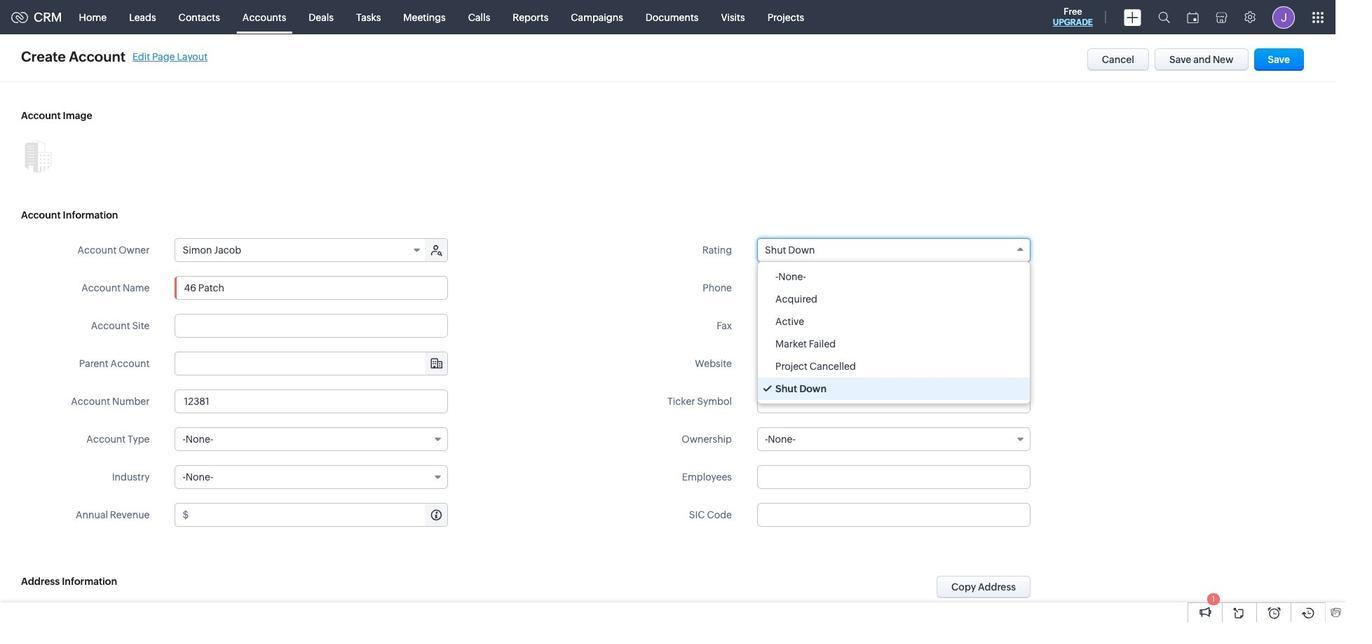 Task type: locate. For each thing, give the bounding box(es) containing it.
profile image
[[1273, 6, 1295, 28]]

logo image
[[11, 12, 28, 23]]

None text field
[[175, 276, 448, 300], [175, 314, 448, 338], [757, 314, 1031, 338], [757, 390, 1031, 414], [757, 504, 1031, 527], [191, 504, 448, 527], [175, 276, 448, 300], [175, 314, 448, 338], [757, 314, 1031, 338], [757, 390, 1031, 414], [757, 504, 1031, 527], [191, 504, 448, 527]]

None text field
[[757, 276, 1031, 300], [757, 352, 1031, 376], [176, 353, 448, 375], [175, 390, 448, 414], [757, 466, 1031, 489], [757, 276, 1031, 300], [757, 352, 1031, 376], [176, 353, 448, 375], [175, 390, 448, 414], [757, 466, 1031, 489]]

None field
[[757, 238, 1031, 262], [176, 239, 427, 262], [176, 353, 448, 375], [175, 428, 448, 452], [757, 428, 1031, 452], [175, 466, 448, 489], [757, 238, 1031, 262], [176, 239, 427, 262], [176, 353, 448, 375], [175, 428, 448, 452], [757, 428, 1031, 452], [175, 466, 448, 489]]

list box
[[758, 262, 1030, 404]]

option
[[758, 266, 1030, 288], [758, 288, 1030, 311], [758, 311, 1030, 333], [758, 333, 1030, 356], [758, 356, 1030, 378], [758, 378, 1030, 400]]

6 option from the top
[[758, 378, 1030, 400]]

create menu element
[[1116, 0, 1150, 34]]

search element
[[1150, 0, 1179, 34]]

calendar image
[[1187, 12, 1199, 23]]

profile element
[[1264, 0, 1304, 34]]



Task type: describe. For each thing, give the bounding box(es) containing it.
4 option from the top
[[758, 333, 1030, 356]]

3 option from the top
[[758, 311, 1030, 333]]

image image
[[21, 139, 55, 173]]

5 option from the top
[[758, 356, 1030, 378]]

search image
[[1158, 11, 1170, 23]]

2 option from the top
[[758, 288, 1030, 311]]

1 option from the top
[[758, 266, 1030, 288]]

create menu image
[[1124, 9, 1142, 26]]



Task type: vqa. For each thing, say whether or not it's contained in the screenshot.
4th 'option' from the bottom
yes



